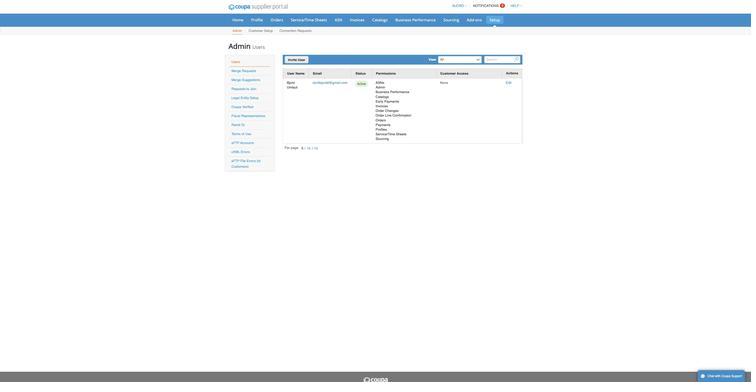 Task type: vqa. For each thing, say whether or not it's contained in the screenshot.
"Payment Receipts"
no



Task type: locate. For each thing, give the bounding box(es) containing it.
merge for merge suggestions
[[232, 78, 241, 82]]

0 vertical spatial business
[[396, 17, 412, 22]]

1 horizontal spatial sheets
[[396, 133, 407, 136]]

access
[[457, 72, 469, 76]]

1 horizontal spatial setup
[[264, 29, 273, 33]]

customer for customer access
[[441, 72, 456, 76]]

customer up none
[[441, 72, 456, 76]]

coupa inside chat with coupa support button
[[722, 375, 731, 379]]

bjord for bjord umlaut
[[287, 81, 295, 85]]

0 horizontal spatial users
[[232, 60, 240, 64]]

suggestions
[[242, 78, 260, 82]]

1 vertical spatial performance
[[390, 90, 410, 94]]

5
[[302, 147, 303, 151]]

customer access
[[441, 72, 469, 76]]

admin for admin
[[233, 29, 242, 33]]

users link
[[232, 60, 240, 64]]

setup down notifications 0
[[490, 17, 500, 22]]

bjord for bjord
[[453, 4, 464, 8]]

2 sftp from the top
[[232, 159, 240, 163]]

0 vertical spatial performance
[[413, 17, 436, 22]]

merge down merge requests link
[[232, 78, 241, 82]]

admin users
[[229, 41, 265, 51]]

customer inside customer setup link
[[249, 29, 263, 33]]

1 | from the left
[[305, 147, 306, 151]]

order
[[376, 109, 384, 113], [376, 114, 384, 118]]

| right 5
[[305, 147, 306, 151]]

1 sftp from the top
[[232, 141, 240, 145]]

1 vertical spatial sftp
[[232, 159, 240, 163]]

entity
[[241, 96, 249, 100]]

service/time sheets link
[[288, 16, 331, 24]]

1 merge from the top
[[232, 69, 241, 73]]

user left name
[[287, 72, 295, 76]]

0 vertical spatial bjord
[[453, 4, 464, 8]]

invite
[[288, 58, 297, 62]]

0 vertical spatial order
[[376, 109, 384, 113]]

0 horizontal spatial bjord
[[287, 81, 295, 85]]

0 vertical spatial users
[[253, 44, 265, 50]]

1 horizontal spatial coupa
[[722, 375, 731, 379]]

0 horizontal spatial invoices
[[350, 17, 365, 22]]

admin down 'home'
[[233, 29, 242, 33]]

sourcing link
[[440, 16, 463, 24]]

admin inside the asns admin business performance catalogs early payments invoices order changes order line confirmation orders payments profiles service/time sheets sourcing
[[376, 86, 385, 90]]

2 vertical spatial admin
[[376, 86, 385, 90]]

Search text field
[[485, 56, 521, 63]]

2 | from the left
[[312, 147, 313, 151]]

1 horizontal spatial bjord
[[453, 4, 464, 8]]

sourcing
[[444, 17, 459, 22], [376, 137, 389, 141]]

orders link
[[267, 16, 287, 24]]

connection requests
[[280, 29, 312, 33]]

sheets inside the asns admin business performance catalogs early payments invoices order changes order line confirmation orders payments profiles service/time sheets sourcing
[[396, 133, 407, 136]]

0 horizontal spatial setup
[[250, 96, 259, 100]]

10 button
[[306, 146, 312, 151]]

business down asns
[[376, 90, 389, 94]]

bjord up the sourcing link
[[453, 4, 464, 8]]

sftp accounts link
[[232, 141, 254, 145]]

invoices right asn on the top
[[350, 17, 365, 22]]

0 vertical spatial invoices
[[350, 17, 365, 22]]

requests for merge requests
[[242, 69, 256, 73]]

of
[[242, 132, 244, 136]]

0 vertical spatial admin
[[233, 29, 242, 33]]

1 vertical spatial users
[[232, 60, 240, 64]]

2 merge from the top
[[232, 78, 241, 82]]

errors left (to
[[247, 159, 256, 163]]

admin
[[233, 29, 242, 33], [229, 41, 251, 51], [376, 86, 385, 90]]

1 vertical spatial merge
[[232, 78, 241, 82]]

merge suggestions
[[232, 78, 260, 82]]

sftp accounts
[[232, 141, 254, 145]]

ons
[[476, 17, 482, 22]]

0 vertical spatial customer
[[249, 29, 263, 33]]

requests down service/time sheets link
[[298, 29, 312, 33]]

1 vertical spatial order
[[376, 114, 384, 118]]

sftp inside sftp file errors (to customers)
[[232, 159, 240, 163]]

profile link
[[248, 16, 266, 24]]

catalogs up early
[[376, 95, 389, 99]]

5 | 10 | 15
[[302, 147, 318, 151]]

0 vertical spatial sftp
[[232, 141, 240, 145]]

sicritbjordd@gmail.com link
[[313, 81, 348, 85]]

setup
[[490, 17, 500, 22], [264, 29, 273, 33], [250, 96, 259, 100]]

admin down admin link at the left top of the page
[[229, 41, 251, 51]]

1 vertical spatial orders
[[376, 119, 386, 122]]

service/time up connection requests on the top of the page
[[291, 17, 314, 22]]

business right catalogs link
[[396, 17, 412, 22]]

orders up connection
[[271, 17, 283, 22]]

0 vertical spatial requests
[[298, 29, 312, 33]]

1 vertical spatial business
[[376, 90, 389, 94]]

requests up 'suggestions'
[[242, 69, 256, 73]]

catalogs inside the asns admin business performance catalogs early payments invoices order changes order line confirmation orders payments profiles service/time sheets sourcing
[[376, 95, 389, 99]]

customer
[[249, 29, 263, 33], [441, 72, 456, 76]]

navigation containing notifications 0
[[450, 1, 523, 11]]

catalogs link
[[369, 16, 391, 24]]

user name button
[[287, 71, 305, 76]]

none
[[440, 81, 448, 85]]

1 horizontal spatial users
[[253, 44, 265, 50]]

sftp up the customers)
[[232, 159, 240, 163]]

setup inside setup link
[[490, 17, 500, 22]]

orders inside the asns admin business performance catalogs early payments invoices order changes order line confirmation orders payments profiles service/time sheets sourcing
[[376, 119, 386, 122]]

1 vertical spatial errors
[[247, 159, 256, 163]]

merge down users link
[[232, 69, 241, 73]]

|
[[305, 147, 306, 151], [312, 147, 313, 151]]

1 horizontal spatial invoices
[[376, 104, 388, 108]]

invoices down early
[[376, 104, 388, 108]]

sourcing inside the asns admin business performance catalogs early payments invoices order changes order line confirmation orders payments profiles service/time sheets sourcing
[[376, 137, 389, 141]]

asns
[[376, 81, 384, 85]]

1 vertical spatial coupa supplier portal image
[[363, 378, 389, 383]]

1 vertical spatial catalogs
[[376, 95, 389, 99]]

1 vertical spatial customer
[[441, 72, 456, 76]]

fiscal
[[232, 114, 240, 118]]

0 vertical spatial navigation
[[450, 1, 523, 11]]

join
[[250, 87, 257, 91]]

0 horizontal spatial orders
[[271, 17, 283, 22]]

order down early
[[376, 109, 384, 113]]

1 vertical spatial setup
[[264, 29, 273, 33]]

2 horizontal spatial setup
[[490, 17, 500, 22]]

sheets left asn on the top
[[315, 17, 327, 22]]

errors down accounts
[[241, 150, 250, 154]]

verified
[[242, 105, 254, 109]]

0 horizontal spatial coupa
[[232, 105, 241, 109]]

chat
[[708, 375, 714, 379]]

1 vertical spatial admin
[[229, 41, 251, 51]]

0 horizontal spatial navigation
[[285, 146, 319, 152]]

requests left the to
[[232, 87, 246, 91]]

performance
[[413, 17, 436, 22], [390, 90, 410, 94]]

customer down profile
[[249, 29, 263, 33]]

user
[[298, 58, 305, 62], [287, 72, 295, 76]]

1 horizontal spatial service/time
[[376, 133, 395, 136]]

remit-to
[[232, 123, 245, 127]]

admin down asns
[[376, 86, 385, 90]]

bjord inside bjord umlaut
[[287, 81, 295, 85]]

order left line
[[376, 114, 384, 118]]

legal entity setup
[[232, 96, 259, 100]]

1 horizontal spatial sourcing
[[444, 17, 459, 22]]

navigation
[[450, 1, 523, 11], [285, 146, 319, 152]]

sftp up the cxml
[[232, 141, 240, 145]]

fiscal representatives link
[[232, 114, 265, 118]]

sheets
[[315, 17, 327, 22], [396, 133, 407, 136]]

sftp for sftp accounts
[[232, 141, 240, 145]]

1 vertical spatial sourcing
[[376, 137, 389, 141]]

1 horizontal spatial performance
[[413, 17, 436, 22]]

coupa verified link
[[232, 105, 254, 109]]

actions
[[506, 71, 519, 75]]

1 vertical spatial navigation
[[285, 146, 319, 152]]

errors
[[241, 150, 250, 154], [247, 159, 256, 163]]

coupa right with
[[722, 375, 731, 379]]

users inside 'admin users'
[[253, 44, 265, 50]]

2 vertical spatial setup
[[250, 96, 259, 100]]

accounts
[[240, 141, 254, 145]]

1 vertical spatial service/time
[[376, 133, 395, 136]]

sourcing down profiles
[[376, 137, 389, 141]]

invoices inside invoices "link"
[[350, 17, 365, 22]]

setup down join
[[250, 96, 259, 100]]

legal entity setup link
[[232, 96, 259, 100]]

1 vertical spatial sheets
[[396, 133, 407, 136]]

1 horizontal spatial business
[[396, 17, 412, 22]]

service/time down profiles
[[376, 133, 395, 136]]

2 vertical spatial requests
[[232, 87, 246, 91]]

setup down orders link
[[264, 29, 273, 33]]

1 horizontal spatial |
[[312, 147, 313, 151]]

invoices
[[350, 17, 365, 22], [376, 104, 388, 108]]

users up merge requests
[[232, 60, 240, 64]]

confirmation
[[393, 114, 412, 118]]

1 vertical spatial bjord
[[287, 81, 295, 85]]

0 horizontal spatial user
[[287, 72, 295, 76]]

customer setup link
[[249, 28, 273, 35]]

sheets down "confirmation"
[[396, 133, 407, 136]]

sourcing down bjord link
[[444, 17, 459, 22]]

asn link
[[332, 16, 346, 24]]

1 vertical spatial coupa
[[722, 375, 731, 379]]

0 horizontal spatial sheets
[[315, 17, 327, 22]]

merge for merge requests
[[232, 69, 241, 73]]

coupa
[[232, 105, 241, 109], [722, 375, 731, 379]]

chat with coupa support button
[[698, 371, 746, 383]]

0 horizontal spatial business
[[376, 90, 389, 94]]

1 horizontal spatial orders
[[376, 119, 386, 122]]

0 vertical spatial sheets
[[315, 17, 327, 22]]

representatives
[[241, 114, 265, 118]]

bjord
[[453, 4, 464, 8], [287, 81, 295, 85]]

10
[[307, 147, 311, 151]]

0 horizontal spatial |
[[305, 147, 306, 151]]

0 vertical spatial coupa supplier portal image
[[225, 1, 291, 14]]

coupa supplier portal image
[[225, 1, 291, 14], [363, 378, 389, 383]]

changes
[[385, 109, 399, 113]]

line
[[385, 114, 392, 118]]

search image
[[514, 57, 519, 62]]

requests for connection requests
[[298, 29, 312, 33]]

0 vertical spatial orders
[[271, 17, 283, 22]]

1 horizontal spatial customer
[[441, 72, 456, 76]]

invite user
[[288, 58, 305, 62]]

0 vertical spatial setup
[[490, 17, 500, 22]]

0 vertical spatial coupa
[[232, 105, 241, 109]]

1 vertical spatial user
[[287, 72, 295, 76]]

0 vertical spatial merge
[[232, 69, 241, 73]]

orders down line
[[376, 119, 386, 122]]

sftp
[[232, 141, 240, 145], [232, 159, 240, 163]]

bjord up umlaut
[[287, 81, 295, 85]]

catalogs right invoices "link"
[[372, 17, 388, 22]]

edit
[[506, 81, 512, 85]]

0 horizontal spatial performance
[[390, 90, 410, 94]]

15
[[314, 147, 318, 151]]

0 horizontal spatial coupa supplier portal image
[[225, 1, 291, 14]]

user right "invite"
[[298, 58, 305, 62]]

0 vertical spatial service/time
[[291, 17, 314, 22]]

users down customer setup link
[[253, 44, 265, 50]]

users
[[253, 44, 265, 50], [232, 60, 240, 64]]

customer inside customer access button
[[441, 72, 456, 76]]

admin link
[[232, 28, 242, 35]]

customer access button
[[441, 71, 469, 76]]

email button
[[313, 71, 322, 76]]

1 vertical spatial payments
[[376, 123, 391, 127]]

orders
[[271, 17, 283, 22], [376, 119, 386, 122]]

1 vertical spatial requests
[[242, 69, 256, 73]]

customer for customer setup
[[249, 29, 263, 33]]

1 horizontal spatial navigation
[[450, 1, 523, 11]]

1 horizontal spatial user
[[298, 58, 305, 62]]

0 horizontal spatial customer
[[249, 29, 263, 33]]

1 vertical spatial invoices
[[376, 104, 388, 108]]

0 vertical spatial sourcing
[[444, 17, 459, 22]]

| right 10
[[312, 147, 313, 151]]

terms
[[232, 132, 241, 136]]

payments up changes
[[384, 100, 399, 104]]

coupa up fiscal
[[232, 105, 241, 109]]

invoices link
[[347, 16, 368, 24]]

payments up profiles
[[376, 123, 391, 127]]

0 horizontal spatial sourcing
[[376, 137, 389, 141]]



Task type: describe. For each thing, give the bounding box(es) containing it.
help
[[511, 4, 520, 8]]

page
[[291, 146, 298, 150]]

business inside the asns admin business performance catalogs early payments invoices order changes order line confirmation orders payments profiles service/time sheets sourcing
[[376, 90, 389, 94]]

connection requests link
[[279, 28, 312, 35]]

0 vertical spatial user
[[298, 58, 305, 62]]

support
[[732, 375, 743, 379]]

cxml errors link
[[232, 150, 250, 154]]

add-ons
[[467, 17, 482, 22]]

view
[[429, 58, 436, 62]]

fiscal representatives
[[232, 114, 265, 118]]

customer setup
[[249, 29, 273, 33]]

setup inside customer setup link
[[264, 29, 273, 33]]

add-ons link
[[464, 16, 486, 24]]

1 horizontal spatial coupa supplier portal image
[[363, 378, 389, 383]]

permissions button
[[376, 71, 396, 76]]

15 button
[[313, 146, 319, 151]]

navigation containing per page
[[285, 146, 319, 152]]

help link
[[509, 4, 523, 8]]

1 order from the top
[[376, 109, 384, 113]]

setup link
[[487, 16, 504, 24]]

use
[[245, 132, 251, 136]]

status
[[356, 72, 366, 76]]

requests to join link
[[232, 87, 257, 91]]

chat with coupa support
[[708, 375, 743, 379]]

asn
[[335, 17, 342, 22]]

(to
[[257, 159, 261, 163]]

connection
[[280, 29, 297, 33]]

2 order from the top
[[376, 114, 384, 118]]

sftp file errors (to customers) link
[[232, 159, 261, 169]]

View text field
[[439, 56, 475, 63]]

with
[[715, 375, 721, 379]]

bjord umlaut
[[287, 81, 298, 90]]

active
[[357, 82, 366, 86]]

coupa verified
[[232, 105, 254, 109]]

business performance link
[[392, 16, 439, 24]]

home
[[233, 17, 244, 22]]

notifications
[[473, 4, 499, 8]]

cxml errors
[[232, 150, 250, 154]]

active button
[[355, 81, 368, 89]]

remit-to link
[[232, 123, 245, 127]]

permissions
[[376, 72, 396, 76]]

5 button
[[300, 146, 305, 151]]

add-
[[467, 17, 476, 22]]

business inside "business performance" link
[[396, 17, 412, 22]]

cxml
[[232, 150, 240, 154]]

customers)
[[232, 165, 249, 169]]

edit link
[[506, 81, 512, 85]]

0
[[502, 4, 504, 7]]

user inside button
[[287, 72, 295, 76]]

terms of use link
[[232, 132, 251, 136]]

requests to join
[[232, 87, 257, 91]]

asns admin business performance catalogs early payments invoices order changes order line confirmation orders payments profiles service/time sheets sourcing
[[376, 81, 412, 141]]

file
[[240, 159, 246, 163]]

home link
[[229, 16, 247, 24]]

merge suggestions link
[[232, 78, 260, 82]]

performance inside the asns admin business performance catalogs early payments invoices order changes order line confirmation orders payments profiles service/time sheets sourcing
[[390, 90, 410, 94]]

umlaut
[[287, 86, 298, 90]]

service/time inside the asns admin business performance catalogs early payments invoices order changes order line confirmation orders payments profiles service/time sheets sourcing
[[376, 133, 395, 136]]

merge requests link
[[232, 69, 256, 73]]

sftp for sftp file errors (to customers)
[[232, 159, 240, 163]]

errors inside sftp file errors (to customers)
[[247, 159, 256, 163]]

email
[[313, 72, 322, 76]]

per
[[285, 146, 290, 150]]

to
[[247, 87, 249, 91]]

admin for admin users
[[229, 41, 251, 51]]

merge requests
[[232, 69, 256, 73]]

invite user link
[[285, 56, 309, 63]]

profile
[[251, 17, 263, 22]]

early
[[376, 100, 384, 104]]

per page
[[285, 146, 298, 150]]

service/time sheets
[[291, 17, 327, 22]]

remit-
[[232, 123, 241, 127]]

sicritbjordd@gmail.com
[[313, 81, 348, 85]]

user name
[[287, 72, 305, 76]]

0 horizontal spatial service/time
[[291, 17, 314, 22]]

invoices inside the asns admin business performance catalogs early payments invoices order changes order line confirmation orders payments profiles service/time sheets sourcing
[[376, 104, 388, 108]]

profiles
[[376, 128, 387, 132]]

to
[[241, 123, 245, 127]]

0 vertical spatial payments
[[384, 100, 399, 104]]

0 vertical spatial errors
[[241, 150, 250, 154]]

status button
[[356, 71, 366, 76]]

bjord link
[[450, 4, 467, 8]]

0 vertical spatial catalogs
[[372, 17, 388, 22]]



